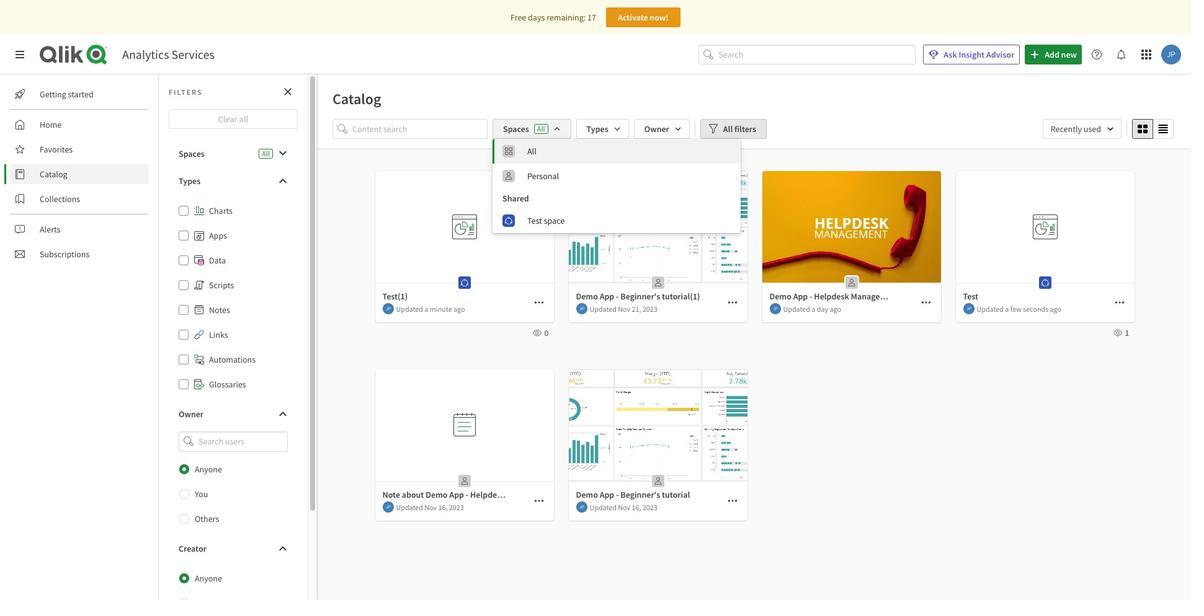 Task type: vqa. For each thing, say whether or not it's contained in the screenshot.
Subscriptions on the left top
yes



Task type: describe. For each thing, give the bounding box(es) containing it.
subscriptions
[[40, 249, 90, 260]]

this item has not been viewed in the last 28 days. image
[[533, 329, 542, 338]]

others
[[195, 514, 219, 525]]

creator option group
[[169, 567, 298, 601]]

day
[[817, 304, 829, 314]]

0 horizontal spatial owner button
[[169, 405, 298, 425]]

updated a few seconds ago
[[977, 304, 1062, 314]]

now!
[[650, 12, 669, 23]]

management
[[851, 291, 900, 302]]

spaces inside filters region
[[503, 124, 529, 135]]

glossaries
[[209, 379, 246, 390]]

remaining:
[[547, 12, 586, 23]]

james peterson image for updated a minute ago
[[383, 304, 394, 315]]

automations
[[209, 354, 256, 366]]

a for test
[[1006, 304, 1010, 314]]

test space link
[[493, 209, 741, 233]]

17
[[588, 12, 596, 23]]

james peterson image for demo app - beginner's tutorial
[[576, 502, 588, 513]]

types inside filters region
[[587, 124, 609, 135]]

1 16, from the left
[[439, 503, 448, 512]]

qlik sense app image for tutorial
[[569, 370, 748, 482]]

getting
[[40, 89, 66, 100]]

apps
[[209, 230, 227, 241]]

days
[[528, 12, 545, 23]]

add new
[[1045, 49, 1078, 60]]

analytics
[[122, 47, 169, 62]]

alerts
[[40, 224, 60, 235]]

updated a minute ago
[[396, 304, 465, 314]]

activate now! link
[[606, 7, 681, 27]]

james peterson image for updated nov 21, 2023
[[576, 304, 588, 315]]

a for demo app - helpdesk management
[[812, 304, 816, 314]]

0 horizontal spatial owner
[[179, 409, 204, 420]]

Search text field
[[719, 45, 916, 65]]

links
[[209, 330, 228, 341]]

0 horizontal spatial spaces
[[179, 148, 205, 160]]

2 16, from the left
[[632, 503, 642, 512]]

analytics services element
[[122, 47, 215, 62]]

owner option group
[[169, 457, 298, 532]]

more actions image for demo app - beginner's tutorial
[[728, 497, 738, 507]]

shared
[[503, 193, 529, 204]]

minute
[[430, 304, 452, 314]]

updated for demo app - helpdesk management
[[784, 304, 811, 314]]

updated a day ago
[[784, 304, 842, 314]]

james peterson element for test
[[964, 304, 975, 315]]

personal element for demo app - helpdesk management
[[842, 273, 862, 293]]

demo app - beginner's tutorial
[[576, 490, 690, 501]]

this item has not been viewed in the last 28 days. element
[[531, 328, 549, 339]]

personal element for demo app - beginner's tutorial
[[648, 472, 668, 492]]

1
[[1126, 328, 1130, 339]]

james peterson image for test
[[964, 304, 975, 315]]

updated for demo app - beginner's tutorial
[[590, 503, 617, 512]]

app for demo app - beginner's tutorial
[[600, 490, 615, 501]]

more actions image for test
[[1115, 298, 1125, 308]]

updated for demo app - beginner's tutorial(1)
[[590, 304, 617, 314]]

used
[[1084, 124, 1102, 135]]

demo app - helpdesk management
[[770, 291, 900, 302]]

space
[[544, 215, 565, 227]]

home
[[40, 119, 62, 130]]

all filters button
[[701, 119, 767, 139]]

demo for demo app - beginner's tutorial
[[576, 490, 598, 501]]

updated nov 16, 2023 for more actions icon for updated nov 16, 2023
[[396, 503, 464, 512]]

all inside all link
[[528, 146, 537, 157]]

1 vertical spatial types
[[179, 176, 201, 187]]

unique viewers in the last 28 days: 1 element
[[1112, 328, 1130, 339]]

collections
[[40, 194, 80, 205]]

0
[[545, 328, 549, 339]]

all inside all filters dropdown button
[[724, 124, 733, 135]]

filters region
[[318, 117, 1192, 233]]

beginner's for tutorial
[[621, 490, 661, 501]]

collections link
[[10, 189, 149, 209]]

updated for test(1)
[[396, 304, 423, 314]]

insight
[[959, 49, 985, 60]]

more actions image for test(1)
[[534, 298, 544, 308]]

all element
[[528, 146, 734, 157]]

searchbar element
[[699, 45, 916, 65]]

activate now!
[[618, 12, 669, 23]]

creator button
[[169, 539, 298, 559]]

you
[[195, 489, 208, 500]]

2023 for demo app - beginner's tutorial
[[643, 503, 658, 512]]

ask
[[944, 49, 958, 60]]

test for test space
[[528, 215, 542, 227]]

personal link
[[493, 164, 741, 189]]



Task type: locate. For each thing, give the bounding box(es) containing it.
test up updated a few seconds ago
[[964, 291, 979, 302]]

charts
[[209, 205, 233, 217]]

demo app - beginner's tutorial(1)
[[576, 291, 701, 302]]

updated nov 16, 2023
[[396, 503, 464, 512], [590, 503, 658, 512]]

1 vertical spatial owner
[[179, 409, 204, 420]]

0 vertical spatial owner button
[[634, 119, 690, 139]]

home link
[[10, 115, 149, 135]]

0 vertical spatial owner
[[645, 124, 670, 135]]

menu inside filters region
[[493, 139, 741, 233]]

helpdesk
[[815, 291, 850, 302]]

test space element down personal link
[[528, 215, 734, 227]]

1 vertical spatial spaces
[[179, 148, 205, 160]]

beginner's for tutorial(1)
[[621, 291, 661, 302]]

beginner's up 21,
[[621, 291, 661, 302]]

spaces
[[503, 124, 529, 135], [179, 148, 205, 160]]

close sidebar menu image
[[15, 50, 25, 60]]

types button up charts
[[169, 171, 298, 191]]

0 horizontal spatial 16,
[[439, 503, 448, 512]]

- left the tutorial
[[616, 490, 619, 501]]

activate
[[618, 12, 648, 23]]

more actions image for demo app - helpdesk management
[[922, 298, 931, 308]]

1 anyone from the top
[[195, 464, 222, 475]]

more actions image for updated nov 21, 2023
[[728, 298, 738, 308]]

1 vertical spatial test
[[964, 291, 979, 302]]

21,
[[632, 304, 642, 314]]

a left minute
[[425, 304, 429, 314]]

more actions image right the tutorial
[[728, 497, 738, 507]]

app for demo app - beginner's tutorial(1)
[[600, 291, 615, 302]]

new
[[1062, 49, 1078, 60]]

owner inside filters region
[[645, 124, 670, 135]]

updated nov 16, 2023 link
[[375, 370, 554, 522]]

free
[[511, 12, 527, 23]]

catalog inside navigation pane element
[[40, 169, 67, 180]]

beginner's left the tutorial
[[621, 490, 661, 501]]

personal element containing personal
[[528, 171, 734, 182]]

test space
[[528, 215, 565, 227]]

3 a from the left
[[1006, 304, 1010, 314]]

add new button
[[1026, 45, 1083, 65]]

0 horizontal spatial more actions image
[[534, 497, 544, 507]]

anyone
[[195, 464, 222, 475], [195, 573, 222, 585]]

1 horizontal spatial owner
[[645, 124, 670, 135]]

james peterson element for demo app - beginner's tutorial(1)
[[576, 304, 588, 315]]

1 horizontal spatial ago
[[830, 304, 842, 314]]

2 ago from the left
[[830, 304, 842, 314]]

1 horizontal spatial test
[[964, 291, 979, 302]]

owner up all element
[[645, 124, 670, 135]]

few
[[1011, 304, 1022, 314]]

types button inside filters region
[[576, 119, 629, 139]]

test for test
[[964, 291, 979, 302]]

anyone up you
[[195, 464, 222, 475]]

started
[[68, 89, 94, 100]]

types
[[587, 124, 609, 135], [179, 176, 201, 187]]

0 horizontal spatial updated nov 16, 2023
[[396, 503, 464, 512]]

beginner's
[[621, 291, 661, 302], [621, 490, 661, 501]]

updated nov 16, 2023 for more actions image corresponding to demo app - beginner's tutorial
[[590, 503, 658, 512]]

0 horizontal spatial catalog
[[40, 169, 67, 180]]

2 horizontal spatial a
[[1006, 304, 1010, 314]]

2 horizontal spatial ago
[[1051, 304, 1062, 314]]

test space element for test(1)
[[455, 273, 475, 293]]

creator
[[179, 544, 207, 555]]

test space element up seconds
[[1036, 273, 1056, 293]]

2023 for demo app - beginner's tutorial(1)
[[643, 304, 658, 314]]

demo
[[576, 291, 598, 302], [770, 291, 792, 302], [576, 490, 598, 501]]

a left day
[[812, 304, 816, 314]]

ago for test(1)
[[454, 304, 465, 314]]

anyone inside creator option group
[[195, 573, 222, 585]]

1 horizontal spatial spaces
[[503, 124, 529, 135]]

james peterson element for demo app - helpdesk management
[[770, 304, 781, 315]]

nov for demo app - beginner's tutorial
[[618, 503, 631, 512]]

0 vertical spatial beginner's
[[621, 291, 661, 302]]

all
[[724, 124, 733, 135], [537, 124, 545, 133], [528, 146, 537, 157], [262, 149, 270, 158]]

personal
[[528, 171, 559, 182]]

2 a from the left
[[812, 304, 816, 314]]

filters
[[169, 87, 203, 97]]

test
[[528, 215, 542, 227], [964, 291, 979, 302]]

2023
[[643, 304, 658, 314], [449, 503, 464, 512], [643, 503, 658, 512]]

2 updated nov 16, 2023 from the left
[[590, 503, 658, 512]]

test space element up updated a minute ago
[[455, 273, 475, 293]]

owner button up all element
[[634, 119, 690, 139]]

16,
[[439, 503, 448, 512], [632, 503, 642, 512]]

qlik sense app image
[[569, 171, 748, 283], [763, 171, 941, 283], [569, 370, 748, 482]]

ago for demo app - helpdesk management
[[830, 304, 842, 314]]

types button up all element
[[576, 119, 629, 139]]

1 ago from the left
[[454, 304, 465, 314]]

0 vertical spatial types
[[587, 124, 609, 135]]

Recently used field
[[1043, 119, 1122, 139]]

add
[[1045, 49, 1060, 60]]

menu containing all
[[493, 139, 741, 233]]

1 vertical spatial types button
[[169, 171, 298, 191]]

None field
[[169, 432, 298, 452]]

0 vertical spatial test
[[528, 215, 542, 227]]

- for demo app - beginner's tutorial(1)
[[616, 291, 619, 302]]

updated nov 21, 2023
[[590, 304, 658, 314]]

james peterson element for demo app - beginner's tutorial
[[576, 502, 588, 513]]

- up updated nov 21, 2023
[[616, 291, 619, 302]]

owner button up search users "text field"
[[169, 405, 298, 425]]

personal element
[[528, 171, 734, 182], [648, 273, 668, 293], [842, 273, 862, 293], [455, 472, 475, 492], [648, 472, 668, 492]]

tutorial(1)
[[662, 291, 701, 302]]

demo for demo app - beginner's tutorial(1)
[[576, 291, 598, 302]]

alerts link
[[10, 220, 149, 240]]

nov
[[618, 304, 631, 314], [425, 503, 437, 512], [618, 503, 631, 512]]

subscriptions link
[[10, 245, 149, 264]]

scripts
[[209, 280, 234, 291]]

0 vertical spatial anyone
[[195, 464, 222, 475]]

more actions image
[[534, 298, 544, 308], [922, 298, 931, 308], [1115, 298, 1125, 308], [728, 497, 738, 507]]

james peterson image
[[770, 304, 781, 315], [964, 304, 975, 315], [576, 502, 588, 513]]

more actions image up the this item has not been viewed in the last 28 days. 'element'
[[534, 298, 544, 308]]

advisor
[[987, 49, 1015, 60]]

switch view group
[[1133, 119, 1174, 139]]

more actions image up unique viewers in the last 28 days: 1 element
[[1115, 298, 1125, 308]]

updated for test
[[977, 304, 1004, 314]]

james peterson element inside updated nov 16, 2023 link
[[383, 502, 394, 513]]

test space element
[[528, 215, 734, 227], [455, 273, 475, 293], [1036, 273, 1056, 293]]

-
[[616, 291, 619, 302], [810, 291, 813, 302], [616, 490, 619, 501]]

1 vertical spatial catalog
[[40, 169, 67, 180]]

navigation pane element
[[0, 79, 158, 269]]

Search users text field
[[196, 432, 273, 452]]

Content search text field
[[353, 119, 488, 139]]

james peterson image left updated a day ago
[[770, 304, 781, 315]]

qlik sense app image for tutorial(1)
[[569, 171, 748, 283]]

2 horizontal spatial test space element
[[1036, 273, 1056, 293]]

1 horizontal spatial james peterson image
[[770, 304, 781, 315]]

james peterson image for demo app - helpdesk management
[[770, 304, 781, 315]]

getting started link
[[10, 84, 149, 104]]

ago
[[454, 304, 465, 314], [830, 304, 842, 314], [1051, 304, 1062, 314]]

james peterson image down demo app - beginner's tutorial
[[576, 502, 588, 513]]

2 anyone from the top
[[195, 573, 222, 585]]

1 horizontal spatial owner button
[[634, 119, 690, 139]]

1 vertical spatial more actions image
[[534, 497, 544, 507]]

1 horizontal spatial more actions image
[[728, 298, 738, 308]]

unique viewers in the last 28 days: 1 image
[[1114, 329, 1123, 338]]

0 horizontal spatial ago
[[454, 304, 465, 314]]

free days remaining: 17
[[511, 12, 596, 23]]

anyone down creator
[[195, 573, 222, 585]]

ago down "demo app - helpdesk management"
[[830, 304, 842, 314]]

0 vertical spatial spaces
[[503, 124, 529, 135]]

1 horizontal spatial types
[[587, 124, 609, 135]]

recently used
[[1051, 124, 1102, 135]]

recently
[[1051, 124, 1083, 135]]

1 horizontal spatial catalog
[[333, 89, 381, 109]]

1 a from the left
[[425, 304, 429, 314]]

ago right minute
[[454, 304, 465, 314]]

test space element containing test space
[[528, 215, 734, 227]]

getting started
[[40, 89, 94, 100]]

app for demo app - helpdesk management
[[794, 291, 808, 302]]

0 horizontal spatial james peterson image
[[576, 502, 588, 513]]

menu
[[493, 139, 741, 233]]

favorites
[[40, 144, 73, 155]]

test left space
[[528, 215, 542, 227]]

favorites link
[[10, 140, 149, 160]]

1 horizontal spatial 16,
[[632, 503, 642, 512]]

james peterson image for updated nov 16, 2023
[[383, 502, 394, 513]]

james peterson image
[[1162, 45, 1182, 65], [383, 304, 394, 315], [576, 304, 588, 315], [383, 502, 394, 513]]

demo for demo app - helpdesk management
[[770, 291, 792, 302]]

0 horizontal spatial test space element
[[455, 273, 475, 293]]

1 beginner's from the top
[[621, 291, 661, 302]]

more actions image right management
[[922, 298, 931, 308]]

a for test(1)
[[425, 304, 429, 314]]

all link
[[493, 139, 741, 164]]

a left few
[[1006, 304, 1010, 314]]

0 vertical spatial catalog
[[333, 89, 381, 109]]

1 updated nov 16, 2023 from the left
[[396, 503, 464, 512]]

anyone inside owner option group
[[195, 464, 222, 475]]

1 vertical spatial beginner's
[[621, 490, 661, 501]]

0 vertical spatial more actions image
[[728, 298, 738, 308]]

james peterson element
[[383, 304, 394, 315], [576, 304, 588, 315], [770, 304, 781, 315], [964, 304, 975, 315], [383, 502, 394, 513], [576, 502, 588, 513]]

ask insight advisor button
[[924, 45, 1021, 65]]

1 horizontal spatial updated nov 16, 2023
[[590, 503, 658, 512]]

services
[[172, 47, 215, 62]]

notes
[[209, 305, 230, 316]]

james peterson image left few
[[964, 304, 975, 315]]

test inside menu
[[528, 215, 542, 227]]

james peterson element for test(1)
[[383, 304, 394, 315]]

1 horizontal spatial a
[[812, 304, 816, 314]]

0 vertical spatial types button
[[576, 119, 629, 139]]

owner button
[[634, 119, 690, 139], [169, 405, 298, 425]]

more actions image for updated nov 16, 2023
[[534, 497, 544, 507]]

app
[[600, 291, 615, 302], [794, 291, 808, 302], [600, 490, 615, 501]]

updated nov 16, 2023 inside updated nov 16, 2023 link
[[396, 503, 464, 512]]

1 vertical spatial owner button
[[169, 405, 298, 425]]

0 horizontal spatial test
[[528, 215, 542, 227]]

owner up search users "text field"
[[179, 409, 204, 420]]

updated
[[396, 304, 423, 314], [590, 304, 617, 314], [784, 304, 811, 314], [977, 304, 1004, 314], [396, 503, 423, 512], [590, 503, 617, 512]]

test(1)
[[383, 291, 408, 302]]

owner
[[645, 124, 670, 135], [179, 409, 204, 420]]

0 horizontal spatial types
[[179, 176, 201, 187]]

data
[[209, 255, 226, 266]]

filters
[[735, 124, 757, 135]]

qlik sense app image for management
[[763, 171, 941, 283]]

catalog
[[333, 89, 381, 109], [40, 169, 67, 180]]

types button
[[576, 119, 629, 139], [169, 171, 298, 191]]

anyone for owner option group
[[195, 464, 222, 475]]

tutorial
[[662, 490, 690, 501]]

seconds
[[1024, 304, 1049, 314]]

2 beginner's from the top
[[621, 490, 661, 501]]

1 horizontal spatial test space element
[[528, 215, 734, 227]]

3 ago from the left
[[1051, 304, 1062, 314]]

anyone for creator option group
[[195, 573, 222, 585]]

- up updated a day ago
[[810, 291, 813, 302]]

nov for demo app - beginner's tutorial(1)
[[618, 304, 631, 314]]

- for demo app - beginner's tutorial
[[616, 490, 619, 501]]

all filters
[[724, 124, 757, 135]]

personal element for demo app - beginner's tutorial(1)
[[648, 273, 668, 293]]

ask insight advisor
[[944, 49, 1015, 60]]

catalog link
[[10, 164, 149, 184]]

1 vertical spatial anyone
[[195, 573, 222, 585]]

2 horizontal spatial james peterson image
[[964, 304, 975, 315]]

1 horizontal spatial types button
[[576, 119, 629, 139]]

- for demo app - helpdesk management
[[810, 291, 813, 302]]

ago right seconds
[[1051, 304, 1062, 314]]

analytics services
[[122, 47, 215, 62]]

0 horizontal spatial types button
[[169, 171, 298, 191]]

more actions image
[[728, 298, 738, 308], [534, 497, 544, 507]]

a
[[425, 304, 429, 314], [812, 304, 816, 314], [1006, 304, 1010, 314]]

james peterson image inside updated nov 16, 2023 link
[[383, 502, 394, 513]]

0 horizontal spatial a
[[425, 304, 429, 314]]

test space element for test
[[1036, 273, 1056, 293]]



